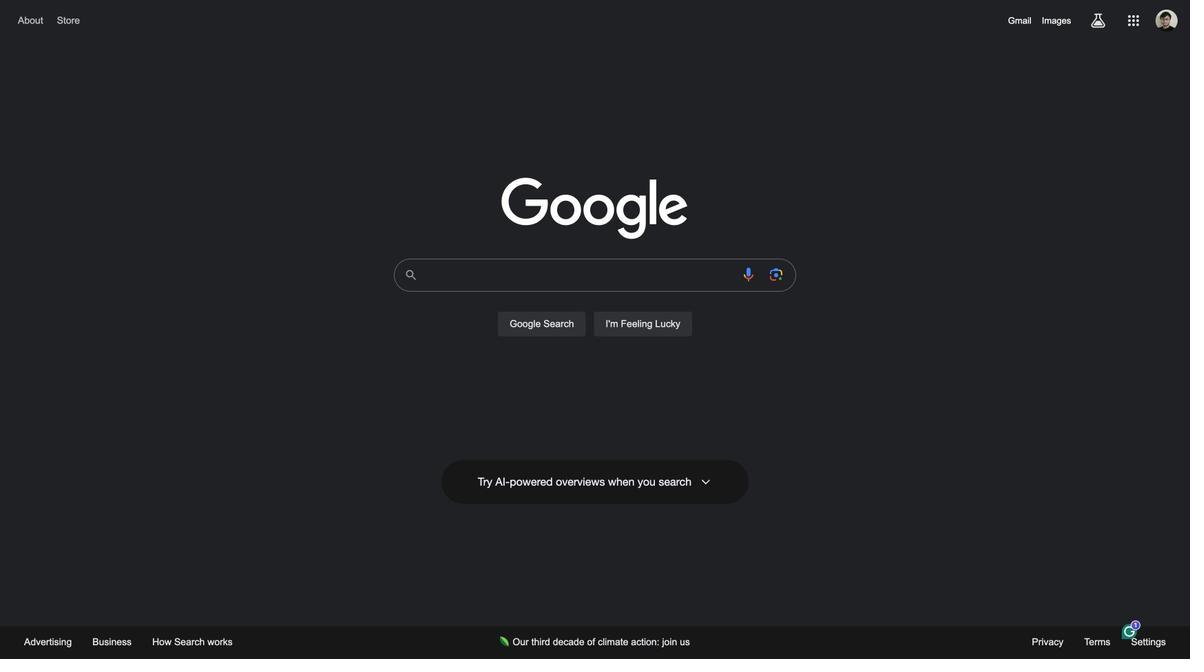 Task type: vqa. For each thing, say whether or not it's contained in the screenshot.
Send Product Feedback
no



Task type: describe. For each thing, give the bounding box(es) containing it.
search labs image
[[1090, 12, 1106, 29]]



Task type: locate. For each thing, give the bounding box(es) containing it.
search by voice image
[[740, 267, 757, 283]]

None search field
[[14, 255, 1176, 353]]

google image
[[501, 178, 689, 241]]

search by image image
[[768, 267, 784, 283]]



